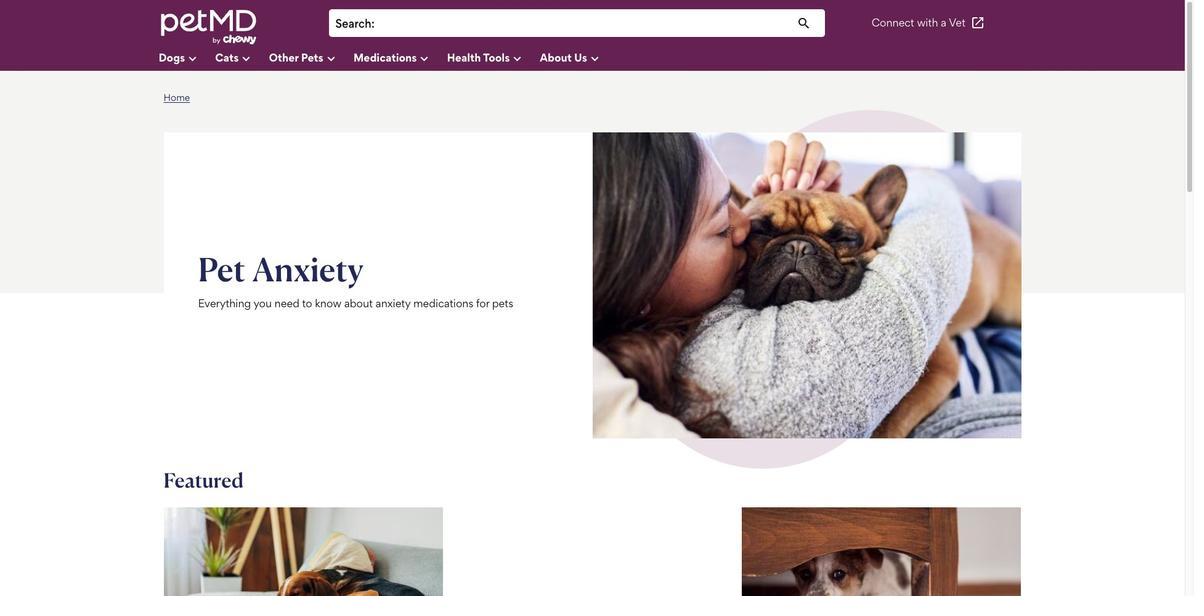Task type: vqa. For each thing, say whether or not it's contained in the screenshot.
About Us popup button
yes



Task type: locate. For each thing, give the bounding box(es) containing it.
everything
[[198, 297, 251, 310]]

dogs
[[159, 51, 185, 64]]

about us button
[[540, 46, 617, 71]]

search :
[[335, 17, 375, 31]]

connect
[[872, 16, 915, 29]]

health tools button
[[447, 46, 540, 71]]

other pets button
[[269, 46, 354, 71]]

know
[[315, 297, 342, 310]]

pet anxiety
[[198, 249, 364, 289]]

None text field
[[381, 15, 819, 32]]

health tools
[[447, 51, 510, 64]]

medications
[[354, 51, 417, 64]]

for
[[476, 297, 490, 310]]

medications button
[[354, 46, 447, 71]]

petmd home image
[[159, 8, 257, 46]]

cats button
[[215, 46, 269, 71]]

about us
[[540, 51, 587, 64]]

cats
[[215, 51, 239, 64]]

need
[[275, 297, 299, 310]]

pet
[[198, 249, 246, 289]]

a
[[941, 16, 947, 29]]

tools
[[483, 51, 510, 64]]



Task type: describe. For each thing, give the bounding box(es) containing it.
pets
[[301, 51, 323, 64]]

home link
[[164, 92, 190, 104]]

about
[[540, 51, 572, 64]]

about
[[344, 297, 373, 310]]

woman snuggling brown french bulldog on a couch image
[[593, 133, 1021, 439]]

medications
[[414, 297, 473, 310]]

dogs button
[[159, 46, 215, 71]]

anxiety
[[376, 297, 411, 310]]

other
[[269, 51, 299, 64]]

health
[[447, 51, 481, 64]]

home
[[164, 92, 190, 104]]

everything you need to know about anxiety medications for pets
[[198, 297, 513, 310]]

:
[[371, 17, 375, 31]]

pets
[[492, 297, 513, 310]]

connect with a vet
[[872, 16, 966, 29]]

other pets
[[269, 51, 323, 64]]

you
[[254, 297, 272, 310]]

connect with a vet button
[[872, 8, 985, 38]]

search
[[335, 17, 371, 31]]

us
[[574, 51, 587, 64]]

vet
[[949, 16, 966, 29]]

with
[[917, 16, 938, 29]]

anxiety
[[252, 249, 364, 289]]

to
[[302, 297, 312, 310]]

featured
[[164, 468, 244, 493]]



